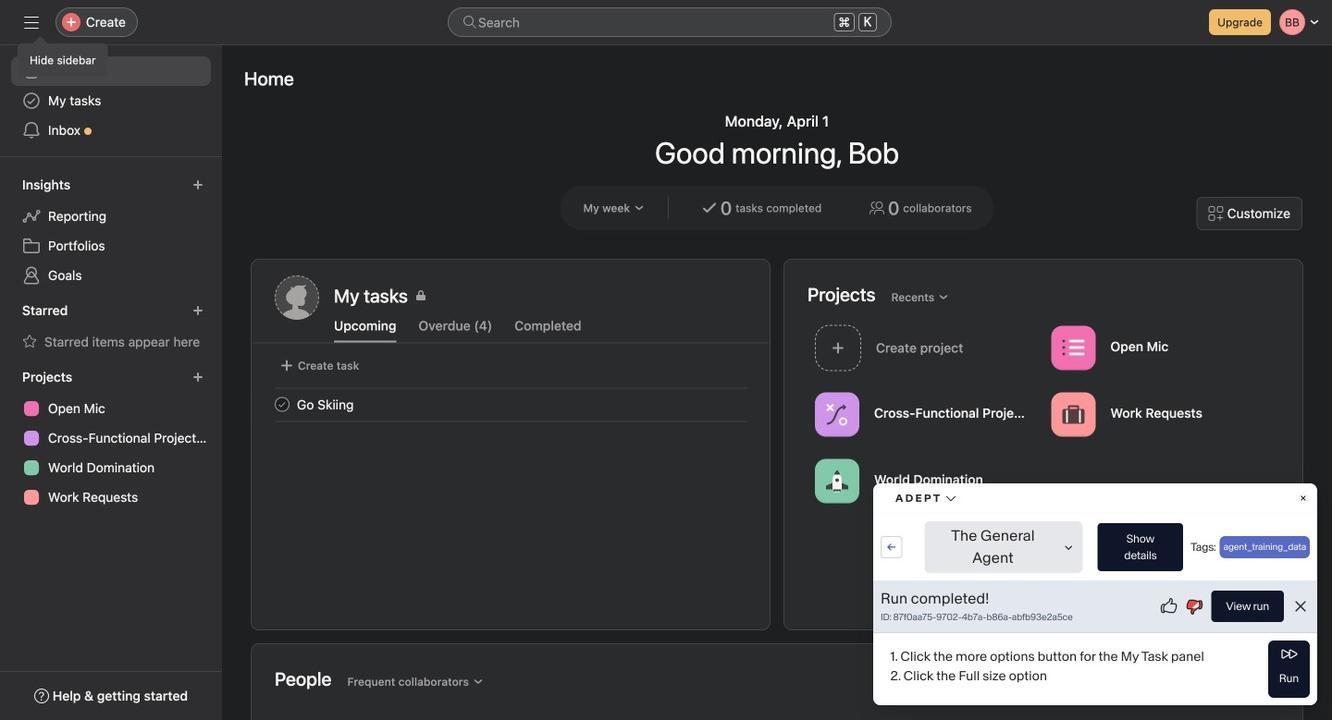 Task type: vqa. For each thing, say whether or not it's contained in the screenshot.
rocket Icon
yes



Task type: describe. For each thing, give the bounding box(es) containing it.
line_and_symbols image
[[826, 404, 848, 426]]

global element
[[0, 45, 222, 156]]

add items to starred image
[[192, 305, 204, 316]]

0 horizontal spatial list item
[[253, 388, 770, 421]]

Search tasks, projects, and more text field
[[448, 7, 892, 37]]

1 horizontal spatial list item
[[808, 320, 1044, 376]]

projects element
[[0, 361, 222, 516]]

starred element
[[0, 294, 222, 361]]



Task type: locate. For each thing, give the bounding box(es) containing it.
1 vertical spatial list item
[[253, 388, 770, 421]]

new project or portfolio image
[[192, 372, 204, 383]]

briefcase image
[[1062, 404, 1085, 426]]

0 vertical spatial list item
[[808, 320, 1044, 376]]

None field
[[448, 7, 892, 37]]

insights element
[[0, 168, 222, 294]]

tooltip
[[19, 39, 107, 76]]

new insights image
[[192, 179, 204, 191]]

add profile photo image
[[275, 276, 319, 320]]

list image
[[1062, 337, 1085, 359]]

hide sidebar image
[[24, 15, 39, 30]]

Mark complete checkbox
[[271, 394, 293, 416]]

list item
[[808, 320, 1044, 376], [253, 388, 770, 421]]

mark complete image
[[271, 394, 293, 416]]

rocket image
[[826, 470, 848, 493]]



